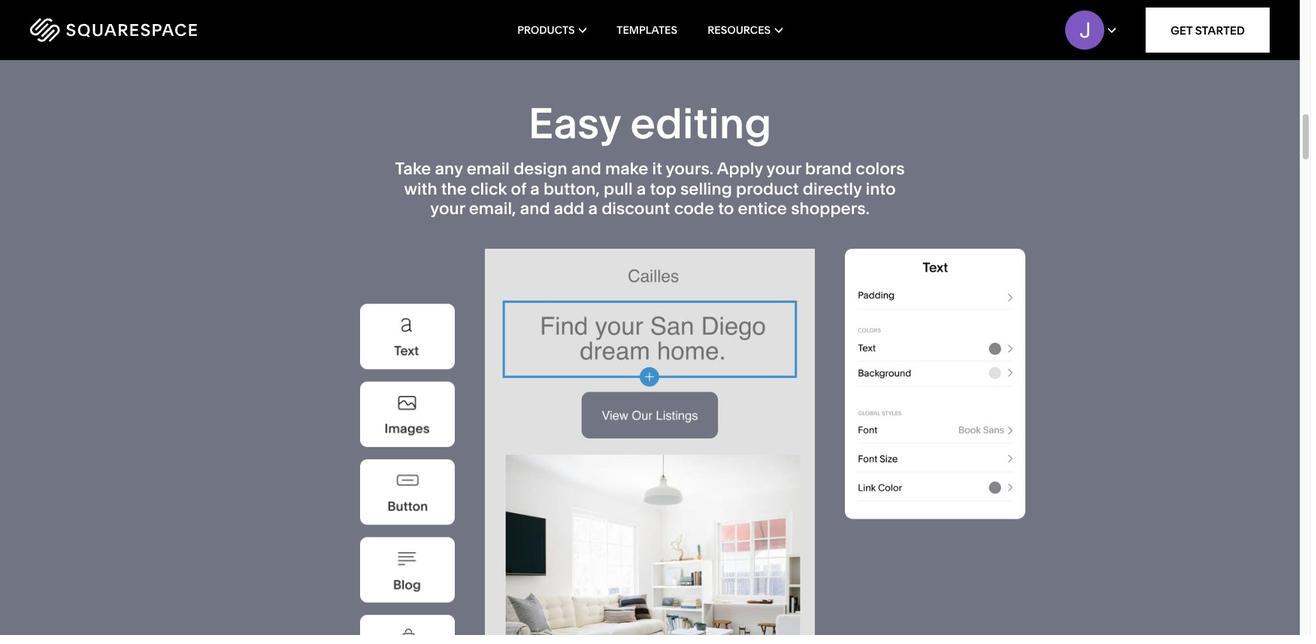 Task type: vqa. For each thing, say whether or not it's contained in the screenshot.
AUE
no



Task type: locate. For each thing, give the bounding box(es) containing it.
into
[[866, 179, 896, 199]]

take any email design and make it yours. apply your brand colors with the click of a button, pull a top selling product directly into your email, and add a discount code to entice shoppers.
[[395, 159, 905, 219]]

easy editing
[[528, 98, 772, 149]]

the
[[441, 179, 467, 199]]

0 vertical spatial and
[[571, 159, 601, 179]]

directly
[[803, 179, 862, 199]]

started
[[1196, 23, 1245, 37]]

top
[[650, 179, 677, 199]]

get started link
[[1146, 8, 1270, 53]]

your down any
[[430, 199, 465, 219]]

email body ui image
[[485, 249, 816, 635]]

pull
[[604, 179, 633, 199]]

1 horizontal spatial and
[[571, 159, 601, 179]]

it
[[652, 159, 662, 179]]

and left the add
[[520, 199, 550, 219]]

a
[[530, 179, 540, 199], [637, 179, 646, 199], [589, 199, 598, 219]]

selling
[[681, 179, 732, 199]]

a left top
[[637, 179, 646, 199]]

your right apply
[[767, 159, 802, 179]]

design
[[514, 159, 568, 179]]

get started
[[1171, 23, 1245, 37]]

and left pull
[[571, 159, 601, 179]]

discount
[[602, 199, 670, 219]]

any
[[435, 159, 463, 179]]

colors
[[856, 159, 905, 179]]

code
[[674, 199, 715, 219]]

1 vertical spatial your
[[430, 199, 465, 219]]

a right of
[[530, 179, 540, 199]]

a right the add
[[589, 199, 598, 219]]

apply
[[717, 159, 763, 179]]

and
[[571, 159, 601, 179], [520, 199, 550, 219]]

email,
[[469, 199, 516, 219]]

resources
[[708, 23, 771, 37]]

squarespace logo link
[[30, 18, 278, 42]]

click
[[471, 179, 507, 199]]

your
[[767, 159, 802, 179], [430, 199, 465, 219]]

1 vertical spatial and
[[520, 199, 550, 219]]

0 vertical spatial your
[[767, 159, 802, 179]]

1 horizontal spatial your
[[767, 159, 802, 179]]

button,
[[544, 179, 600, 199]]

0 horizontal spatial and
[[520, 199, 550, 219]]

0 horizontal spatial your
[[430, 199, 465, 219]]

1 horizontal spatial a
[[589, 199, 598, 219]]

product
[[736, 179, 799, 199]]



Task type: describe. For each thing, give the bounding box(es) containing it.
templates link
[[617, 0, 678, 60]]

with
[[404, 179, 437, 199]]

to
[[718, 199, 734, 219]]

toolbar buttons ui image
[[360, 304, 455, 635]]

shoppers.
[[791, 199, 870, 219]]

resources button
[[708, 0, 783, 60]]

products button
[[518, 0, 587, 60]]

easy
[[528, 98, 621, 149]]

brand
[[805, 159, 852, 179]]

products
[[518, 23, 575, 37]]

font editor ui image
[[846, 249, 1026, 520]]

entice
[[738, 199, 787, 219]]

editing
[[631, 98, 772, 149]]

templates
[[617, 23, 678, 37]]

get
[[1171, 23, 1193, 37]]

email
[[467, 159, 510, 179]]

make
[[605, 159, 649, 179]]

add
[[554, 199, 585, 219]]

yours.
[[666, 159, 714, 179]]

take
[[395, 159, 431, 179]]

of
[[511, 179, 527, 199]]

2 horizontal spatial a
[[637, 179, 646, 199]]

squarespace logo image
[[30, 18, 197, 42]]

0 horizontal spatial a
[[530, 179, 540, 199]]



